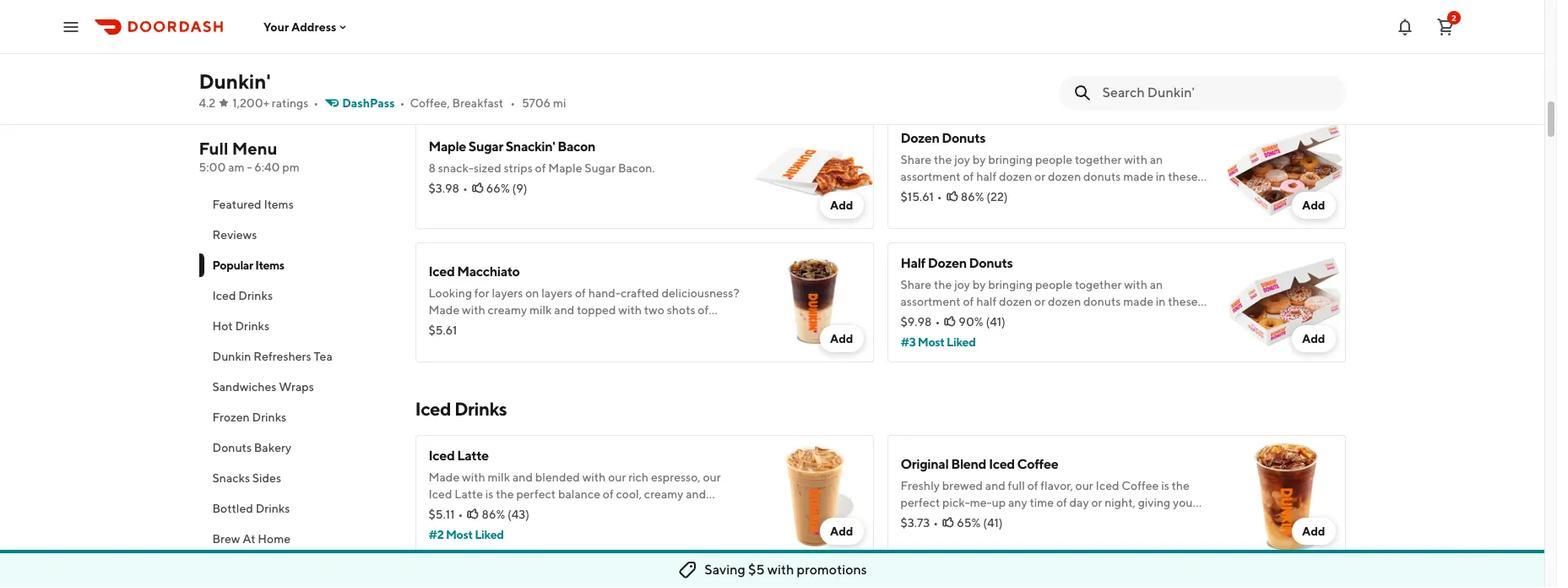 Task type: vqa. For each thing, say whether or not it's contained in the screenshot.
Get in Iced Latte Made with milk and blended with our rich espresso, our Iced Latte is the perfect balance of cool, creamy and smooth to get you goin'.
yes



Task type: describe. For each thing, give the bounding box(es) containing it.
iced macchiato looking for layers on layers of hand-crafted deliciousness? made with creamy milk and topped with two shots of espresso then served over ice, our iced macchiato is just what you need.
[[429, 264, 740, 351]]

brewed
[[942, 479, 983, 492]]

keep
[[1020, 513, 1046, 526]]

popular
[[212, 258, 253, 272]]

snackin'
[[506, 139, 555, 155]]

perfect for made
[[563, 36, 602, 50]]

2
[[1452, 12, 1457, 22]]

half
[[901, 255, 926, 271]]

90%
[[959, 315, 984, 329]]

1 vertical spatial latte
[[457, 448, 489, 464]]

most for half dozen donuts
[[918, 335, 945, 349]]

smooth inside iced latte made with milk and blended with our rich espresso, our iced latte is the perfect balance of cool, creamy and smooth to get you goin'.
[[429, 504, 469, 518]]

dozen donuts image
[[1226, 109, 1346, 229]]

(41) for half dozen donuts
[[986, 315, 1006, 329]]

• for $9.98 •
[[935, 315, 940, 329]]

1 layers from the left
[[492, 286, 523, 300]]

your
[[946, 19, 970, 33]]

liked for iced latte
[[475, 528, 504, 541]]

your address
[[264, 20, 337, 33]]

address
[[291, 20, 337, 33]]

promotions
[[797, 562, 867, 578]]

warm,
[[488, 19, 520, 33]]

starting your day early? why not take a minute to relax and enjoy the savory taste of our egg and cheese sandwich.
[[901, 19, 1192, 67]]

most for iced latte
[[446, 528, 473, 541]]

2 items, open order cart image
[[1436, 16, 1456, 37]]

#2 most liked
[[429, 528, 504, 541]]

of inside iced latte made with milk and blended with our rich espresso, our iced latte is the perfect balance of cool, creamy and smooth to get you goin'.
[[603, 487, 614, 501]]

your address button
[[264, 20, 350, 33]]

popular items
[[212, 258, 285, 272]]

bottled drinks button
[[199, 493, 395, 524]]

open menu image
[[61, 16, 81, 37]]

perfect inside iced latte made with milk and blended with our rich espresso, our iced latte is the perfect balance of cool, creamy and smooth to get you goin'.
[[516, 487, 556, 501]]

looking
[[429, 286, 472, 300]]

to inside original blend iced coffee freshly brewed and full of flavor, our iced coffee is the perfect pick-me-up any time of day or night, giving you the boost you need to keep on running.
[[1006, 513, 1017, 526]]

strips
[[504, 161, 533, 175]]

5706
[[522, 96, 551, 110]]

1 horizontal spatial sugar
[[585, 161, 616, 175]]

on inside original blend iced coffee freshly brewed and full of flavor, our iced coffee is the perfect pick-me-up any time of day or night, giving you the boost you need to keep on running.
[[1048, 513, 1062, 526]]

starting
[[901, 19, 944, 33]]

egg and cheese image
[[1226, 0, 1346, 95]]

1 vertical spatial dozen
[[928, 255, 967, 271]]

the inside starting your day early? why not take a minute to relax and enjoy the savory taste of our egg and cheese sandwich.
[[955, 36, 973, 50]]

dunkin
[[212, 350, 251, 363]]

• for $15.61 •
[[937, 190, 942, 204]]

$5.11 •
[[429, 508, 463, 521]]

$5.11
[[429, 508, 455, 521]]

ratings
[[272, 96, 309, 110]]

add for half dozen donuts
[[1302, 332, 1326, 345]]

sized
[[474, 161, 501, 175]]

latte image
[[754, 0, 874, 95]]

1 horizontal spatial maple
[[548, 161, 582, 175]]

of inside made with warm, frothy milk and blended with our rich espresso, our latte is the perfect balance of creamy and smooth to get you goin'.
[[649, 36, 660, 50]]

add button for original blend iced coffee
[[1292, 518, 1336, 545]]

Item Search search field
[[1103, 84, 1332, 102]]

made inside iced latte made with milk and blended with our rich espresso, our iced latte is the perfect balance of cool, creamy and smooth to get you goin'.
[[429, 470, 460, 484]]

creamy inside the iced macchiato looking for layers on layers of hand-crafted deliciousness? made with creamy milk and topped with two shots of espresso then served over ice, our iced macchiato is just what you need.
[[488, 303, 527, 317]]

1 vertical spatial coffee
[[1122, 479, 1159, 492]]

of inside maple sugar snackin' bacon 8 snack-sized strips of maple sugar bacon.
[[535, 161, 546, 175]]

1 vertical spatial iced drinks
[[415, 398, 507, 420]]

$3.73 •
[[901, 516, 939, 530]]

2 vertical spatial latte
[[455, 487, 483, 501]]

2 layers from the left
[[542, 286, 573, 300]]

brew at home
[[212, 532, 291, 546]]

1,200+
[[232, 96, 269, 110]]

relax
[[1166, 19, 1192, 33]]

deliciousness?
[[662, 286, 740, 300]]

saving
[[705, 562, 746, 578]]

your
[[264, 20, 289, 33]]

to inside starting your day early? why not take a minute to relax and enjoy the savory taste of our egg and cheese sandwich.
[[1152, 19, 1164, 33]]

goin'. inside iced latte made with milk and blended with our rich espresso, our iced latte is the perfect balance of cool, creamy and smooth to get you goin'.
[[528, 504, 556, 518]]

blend
[[951, 456, 987, 472]]

and inside original blend iced coffee freshly brewed and full of flavor, our iced coffee is the perfect pick-me-up any time of day or night, giving you the boost you need to keep on running.
[[986, 479, 1006, 492]]

0 horizontal spatial macchiato
[[457, 264, 520, 280]]

smooth inside made with warm, frothy milk and blended with our rich espresso, our latte is the perfect balance of creamy and smooth to get you goin'.
[[429, 53, 469, 67]]

on inside the iced macchiato looking for layers on layers of hand-crafted deliciousness? made with creamy milk and topped with two shots of espresso then served over ice, our iced macchiato is just what you need.
[[525, 286, 539, 300]]

8
[[429, 161, 436, 175]]

(41) for original blend iced coffee
[[983, 516, 1003, 530]]

espresso, for with
[[429, 36, 478, 50]]

brew at home button
[[199, 524, 395, 554]]

snacks sides button
[[199, 463, 395, 493]]

you right giving
[[1173, 496, 1193, 509]]

you down pick-
[[954, 513, 974, 526]]

night,
[[1105, 496, 1136, 509]]

hot drinks
[[212, 319, 270, 333]]

espresso, for latte
[[651, 470, 701, 484]]

add for original blend iced coffee
[[1302, 525, 1326, 538]]

served
[[505, 320, 541, 334]]

65%
[[957, 516, 981, 530]]

me-
[[970, 496, 992, 509]]

maple sugar snackin' bacon image
[[754, 109, 874, 229]]

home
[[258, 532, 291, 546]]

a
[[1104, 19, 1110, 33]]

bacon
[[558, 139, 596, 155]]

drinks down need.
[[454, 398, 507, 420]]

coffee, breakfast • 5706 mi
[[410, 96, 566, 110]]

the inside iced latte made with milk and blended with our rich espresso, our iced latte is the perfect balance of cool, creamy and smooth to get you goin'.
[[496, 487, 514, 501]]

creamy inside made with warm, frothy milk and blended with our rich espresso, our latte is the perfect balance of creamy and smooth to get you goin'.
[[662, 36, 702, 50]]

drinks for iced drinks button
[[238, 289, 273, 302]]

dozen donuts
[[901, 130, 986, 146]]

brew
[[212, 532, 240, 546]]

giving
[[1138, 496, 1171, 509]]

enjoy
[[923, 36, 953, 50]]

up
[[992, 496, 1006, 509]]

• for $3.98 •
[[463, 182, 468, 195]]

(22)
[[987, 190, 1008, 204]]

#3
[[901, 335, 916, 349]]

reviews
[[212, 228, 257, 242]]

taste
[[1012, 36, 1039, 50]]

boost
[[921, 513, 952, 526]]

1 horizontal spatial macchiato
[[637, 320, 694, 334]]

dunkin'
[[199, 69, 271, 93]]

drinks for the bottled drinks button
[[256, 502, 290, 515]]

dunkin refreshers tea button
[[199, 341, 395, 372]]

bacon.
[[618, 161, 655, 175]]

6:40
[[254, 160, 280, 174]]

(9)
[[512, 182, 528, 195]]

86% (43)
[[482, 508, 530, 521]]

86% for dozen donuts
[[961, 190, 984, 204]]

milk inside the iced macchiato looking for layers on layers of hand-crafted deliciousness? made with creamy milk and topped with two shots of espresso then served over ice, our iced macchiato is just what you need.
[[530, 303, 552, 317]]

two
[[644, 303, 665, 317]]

add button for dozen donuts
[[1292, 192, 1336, 219]]

at
[[243, 532, 256, 546]]

add button for half dozen donuts
[[1292, 325, 1336, 352]]

goin'. inside made with warm, frothy milk and blended with our rich espresso, our latte is the perfect balance of creamy and smooth to get you goin'.
[[528, 53, 556, 67]]

of inside starting your day early? why not take a minute to relax and enjoy the savory taste of our egg and cheese sandwich.
[[1041, 36, 1052, 50]]

day inside starting your day early? why not take a minute to relax and enjoy the savory taste of our egg and cheese sandwich.
[[972, 19, 992, 33]]

$3.73
[[901, 516, 930, 530]]

• left 5706
[[510, 96, 515, 110]]

half dozen donuts
[[901, 255, 1013, 271]]

just
[[706, 320, 726, 334]]

donuts inside button
[[212, 441, 252, 454]]

tea
[[314, 350, 333, 363]]

the inside made with warm, frothy milk and blended with our rich espresso, our latte is the perfect balance of creamy and smooth to get you goin'.
[[542, 36, 560, 50]]

why
[[1029, 19, 1055, 33]]

pm
[[282, 160, 300, 174]]

$5.61
[[429, 323, 457, 337]]

to inside made with warm, frothy milk and blended with our rich espresso, our latte is the perfect balance of creamy and smooth to get you goin'.
[[472, 53, 483, 67]]

sandwiches wraps button
[[199, 372, 395, 402]]

add for iced latte
[[830, 525, 854, 538]]



Task type: locate. For each thing, give the bounding box(es) containing it.
is down frothy
[[532, 36, 540, 50]]

dashpass
[[342, 96, 395, 110]]

balance
[[604, 36, 647, 50], [558, 487, 601, 501]]

milk up 86% (43)
[[488, 470, 510, 484]]

macchiato down two
[[637, 320, 694, 334]]

coffee up giving
[[1122, 479, 1159, 492]]

perfect up mi
[[563, 36, 602, 50]]

items for popular items
[[255, 258, 285, 272]]

drinks for frozen drinks button
[[252, 410, 287, 424]]

1 horizontal spatial perfect
[[563, 36, 602, 50]]

liked down 86% (43)
[[475, 528, 504, 541]]

0 vertical spatial dozen
[[901, 130, 940, 146]]

you inside the iced macchiato looking for layers on layers of hand-crafted deliciousness? made with creamy milk and topped with two shots of espresso then served over ice, our iced macchiato is just what you need.
[[458, 337, 477, 351]]

iced drinks
[[212, 289, 273, 302], [415, 398, 507, 420]]

espresso,
[[429, 36, 478, 50], [651, 470, 701, 484]]

0 horizontal spatial sugar
[[469, 139, 503, 155]]

0 vertical spatial smooth
[[429, 53, 469, 67]]

0 vertical spatial coffee
[[1017, 456, 1059, 472]]

dozen right half
[[928, 255, 967, 271]]

$15.61 •
[[901, 190, 942, 204]]

0 vertical spatial on
[[525, 286, 539, 300]]

is left just
[[696, 320, 704, 334]]

2 goin'. from the top
[[528, 504, 556, 518]]

crafted
[[621, 286, 659, 300]]

2 made from the top
[[429, 303, 460, 317]]

day up the "savory"
[[972, 19, 992, 33]]

breakfast
[[452, 96, 504, 110]]

liked for half dozen donuts
[[947, 335, 976, 349]]

perfect down freshly
[[901, 496, 940, 509]]

0 vertical spatial items
[[264, 198, 294, 211]]

is up giving
[[1161, 479, 1170, 492]]

smooth
[[429, 53, 469, 67], [429, 504, 469, 518]]

items for featured items
[[264, 198, 294, 211]]

milk right frothy
[[557, 19, 580, 33]]

menu
[[232, 139, 278, 158]]

• left the coffee,
[[400, 96, 405, 110]]

0 vertical spatial creamy
[[662, 36, 702, 50]]

0 horizontal spatial liked
[[475, 528, 504, 541]]

0 vertical spatial blended
[[605, 19, 650, 33]]

0 vertical spatial espresso,
[[429, 36, 478, 50]]

$15.61
[[901, 190, 934, 204]]

0 vertical spatial day
[[972, 19, 992, 33]]

0 vertical spatial get
[[485, 53, 503, 67]]

drinks inside the bottled drinks button
[[256, 502, 290, 515]]

maple down bacon
[[548, 161, 582, 175]]

sides
[[252, 471, 281, 485]]

0 vertical spatial (41)
[[986, 315, 1006, 329]]

bottled
[[212, 502, 253, 515]]

1 vertical spatial made
[[429, 303, 460, 317]]

day inside original blend iced coffee freshly brewed and full of flavor, our iced coffee is the perfect pick-me-up any time of day or night, giving you the boost you need to keep on running.
[[1070, 496, 1089, 509]]

1 vertical spatial creamy
[[488, 303, 527, 317]]

perfect inside original blend iced coffee freshly brewed and full of flavor, our iced coffee is the perfect pick-me-up any time of day or night, giving you the boost you need to keep on running.
[[901, 496, 940, 509]]

• right $5.11
[[458, 508, 463, 521]]

blended
[[605, 19, 650, 33], [535, 470, 580, 484]]

iced drinks button
[[199, 280, 395, 311]]

blended inside iced latte made with milk and blended with our rich espresso, our iced latte is the perfect balance of cool, creamy and smooth to get you goin'.
[[535, 470, 580, 484]]

#3 most liked
[[901, 335, 976, 349]]

drinks inside hot drinks button
[[235, 319, 270, 333]]

0 vertical spatial most
[[918, 335, 945, 349]]

1 horizontal spatial iced drinks
[[415, 398, 507, 420]]

our inside original blend iced coffee freshly brewed and full of flavor, our iced coffee is the perfect pick-me-up any time of day or night, giving you the boost you need to keep on running.
[[1076, 479, 1094, 492]]

donuts up 86% (22)
[[942, 130, 986, 146]]

espresso, inside iced latte made with milk and blended with our rich espresso, our iced latte is the perfect balance of cool, creamy and smooth to get you goin'.
[[651, 470, 701, 484]]

0 horizontal spatial day
[[972, 19, 992, 33]]

1 vertical spatial 86%
[[482, 508, 505, 521]]

0 vertical spatial iced drinks
[[212, 289, 273, 302]]

1 horizontal spatial layers
[[542, 286, 573, 300]]

snack-
[[438, 161, 474, 175]]

wraps
[[279, 380, 314, 394]]

get inside iced latte made with milk and blended with our rich espresso, our iced latte is the perfect balance of cool, creamy and smooth to get you goin'.
[[485, 504, 503, 518]]

86% left (43)
[[482, 508, 505, 521]]

to down any
[[1006, 513, 1017, 526]]

1 horizontal spatial balance
[[604, 36, 647, 50]]

balance inside iced latte made with milk and blended with our rich espresso, our iced latte is the perfect balance of cool, creamy and smooth to get you goin'.
[[558, 487, 601, 501]]

sandwiches
[[212, 380, 277, 394]]

milk inside made with warm, frothy milk and blended with our rich espresso, our latte is the perfect balance of creamy and smooth to get you goin'.
[[557, 19, 580, 33]]

is inside the iced macchiato looking for layers on layers of hand-crafted deliciousness? made with creamy milk and topped with two shots of espresso then served over ice, our iced macchiato is just what you need.
[[696, 320, 704, 334]]

1 horizontal spatial rich
[[698, 19, 718, 33]]

to left the relax
[[1152, 19, 1164, 33]]

0 vertical spatial 86%
[[961, 190, 984, 204]]

0 vertical spatial maple
[[429, 139, 466, 155]]

coffee up flavor,
[[1017, 456, 1059, 472]]

macchiato
[[457, 264, 520, 280], [637, 320, 694, 334]]

drinks
[[238, 289, 273, 302], [235, 319, 270, 333], [454, 398, 507, 420], [252, 410, 287, 424], [256, 502, 290, 515]]

1 vertical spatial blended
[[535, 470, 580, 484]]

milk inside iced latte made with milk and blended with our rich espresso, our iced latte is the perfect balance of cool, creamy and smooth to get you goin'.
[[488, 470, 510, 484]]

original blend iced coffee image
[[1226, 435, 1346, 555]]

2 button
[[1429, 10, 1463, 43]]

0 horizontal spatial 86%
[[482, 508, 505, 521]]

layers up over
[[542, 286, 573, 300]]

bottled drinks
[[212, 502, 290, 515]]

1 vertical spatial macchiato
[[637, 320, 694, 334]]

freshly
[[901, 479, 940, 492]]

0 horizontal spatial milk
[[488, 470, 510, 484]]

1 vertical spatial donuts
[[969, 255, 1013, 271]]

86%
[[961, 190, 984, 204], [482, 508, 505, 521]]

refreshers
[[254, 350, 311, 363]]

most down $9.98 •
[[918, 335, 945, 349]]

1 vertical spatial iced macchiato image
[[754, 568, 874, 587]]

0 horizontal spatial balance
[[558, 487, 601, 501]]

1 vertical spatial balance
[[558, 487, 601, 501]]

sugar up sized
[[469, 139, 503, 155]]

1 vertical spatial liked
[[475, 528, 504, 541]]

86% left the (22)
[[961, 190, 984, 204]]

items right popular
[[255, 258, 285, 272]]

0 vertical spatial liked
[[947, 335, 976, 349]]

1 horizontal spatial espresso,
[[651, 470, 701, 484]]

drinks for hot drinks button
[[235, 319, 270, 333]]

made inside the iced macchiato looking for layers on layers of hand-crafted deliciousness? made with creamy milk and topped with two shots of espresso then served over ice, our iced macchiato is just what you need.
[[429, 303, 460, 317]]

shots
[[667, 303, 696, 317]]

macchiato up for
[[457, 264, 520, 280]]

drinks up "bakery"
[[252, 410, 287, 424]]

is inside made with warm, frothy milk and blended with our rich espresso, our latte is the perfect balance of creamy and smooth to get you goin'.
[[532, 36, 540, 50]]

sandwich.
[[901, 53, 956, 67]]

0 horizontal spatial maple
[[429, 139, 466, 155]]

reviews button
[[199, 220, 395, 250]]

add
[[1302, 65, 1326, 79], [830, 198, 854, 212], [1302, 198, 1326, 212], [830, 332, 854, 345], [1302, 332, 1326, 345], [830, 525, 854, 538], [1302, 525, 1326, 538]]

1 horizontal spatial liked
[[947, 335, 976, 349]]

0 horizontal spatial iced drinks
[[212, 289, 273, 302]]

full menu 5:00 am - 6:40 pm
[[199, 139, 300, 174]]

made down looking on the left of page
[[429, 303, 460, 317]]

1 vertical spatial get
[[485, 504, 503, 518]]

0 vertical spatial sugar
[[469, 139, 503, 155]]

• right $15.61 on the top right of page
[[937, 190, 942, 204]]

day left or
[[1070, 496, 1089, 509]]

made
[[429, 19, 460, 33], [429, 303, 460, 317], [429, 470, 460, 484]]

3 made from the top
[[429, 470, 460, 484]]

milk
[[557, 19, 580, 33], [530, 303, 552, 317], [488, 470, 510, 484]]

1 get from the top
[[485, 53, 503, 67]]

smooth up the coffee,
[[429, 53, 469, 67]]

items up reviews "button"
[[264, 198, 294, 211]]

original blend iced coffee freshly brewed and full of flavor, our iced coffee is the perfect pick-me-up any time of day or night, giving you the boost you need to keep on running.
[[901, 456, 1193, 526]]

0 vertical spatial rich
[[698, 19, 718, 33]]

iced drinks inside iced drinks button
[[212, 289, 273, 302]]

running.
[[1065, 513, 1109, 526]]

smooth up #2
[[429, 504, 469, 518]]

featured items
[[212, 198, 294, 211]]

milk for latte
[[488, 470, 510, 484]]

1 vertical spatial on
[[1048, 513, 1062, 526]]

rich inside iced latte made with milk and blended with our rich espresso, our iced latte is the perfect balance of cool, creamy and smooth to get you goin'.
[[629, 470, 649, 484]]

1,200+ ratings •
[[232, 96, 319, 110]]

• right "$3.73"
[[934, 516, 939, 530]]

bakery
[[254, 441, 291, 454]]

iced drinks down what
[[415, 398, 507, 420]]

espresso, inside made with warm, frothy milk and blended with our rich espresso, our latte is the perfect balance of creamy and smooth to get you goin'.
[[429, 36, 478, 50]]

made up $5.11 •
[[429, 470, 460, 484]]

liked down 90%
[[947, 335, 976, 349]]

dashpass •
[[342, 96, 405, 110]]

perfect inside made with warm, frothy milk and blended with our rich espresso, our latte is the perfect balance of creamy and smooth to get you goin'.
[[563, 36, 602, 50]]

items inside button
[[264, 198, 294, 211]]

dozen
[[901, 130, 940, 146], [928, 255, 967, 271]]

• for $3.73 •
[[934, 516, 939, 530]]

drinks inside iced drinks button
[[238, 289, 273, 302]]

layers right for
[[492, 286, 523, 300]]

donuts bakery
[[212, 441, 291, 454]]

1 goin'. from the top
[[528, 53, 556, 67]]

sugar down bacon
[[585, 161, 616, 175]]

2 get from the top
[[485, 504, 503, 518]]

65% (41)
[[957, 516, 1003, 530]]

milk up over
[[530, 303, 552, 317]]

add for maple sugar snackin' bacon
[[830, 198, 854, 212]]

86% (22)
[[961, 190, 1008, 204]]

coffee,
[[410, 96, 450, 110]]

• for dashpass •
[[400, 96, 405, 110]]

blended for latte
[[535, 470, 580, 484]]

on up 'served'
[[525, 286, 539, 300]]

made left warm,
[[429, 19, 460, 33]]

• for $5.11 •
[[458, 508, 463, 521]]

1 vertical spatial most
[[446, 528, 473, 541]]

drinks inside frozen drinks button
[[252, 410, 287, 424]]

you down warm,
[[505, 53, 525, 67]]

early?
[[994, 19, 1027, 33]]

is inside original blend iced coffee freshly brewed and full of flavor, our iced coffee is the perfect pick-me-up any time of day or night, giving you the boost you need to keep on running.
[[1161, 479, 1170, 492]]

drinks up home
[[256, 502, 290, 515]]

0 horizontal spatial rich
[[629, 470, 649, 484]]

our inside the iced macchiato looking for layers on layers of hand-crafted deliciousness? made with creamy milk and topped with two shots of espresso then served over ice, our iced macchiato is just what you need.
[[591, 320, 608, 334]]

add for iced macchiato
[[830, 332, 854, 345]]

you inside iced latte made with milk and blended with our rich espresso, our iced latte is the perfect balance of cool, creamy and smooth to get you goin'.
[[505, 504, 525, 518]]

to inside iced latte made with milk and blended with our rich espresso, our iced latte is the perfect balance of cool, creamy and smooth to get you goin'.
[[472, 504, 483, 518]]

half dozen donuts image
[[1226, 242, 1346, 362]]

iced
[[429, 264, 455, 280], [212, 289, 236, 302], [611, 320, 634, 334], [415, 398, 451, 420], [429, 448, 455, 464], [989, 456, 1015, 472], [1096, 479, 1120, 492], [429, 487, 452, 501]]

liked
[[947, 335, 976, 349], [475, 528, 504, 541]]

1 made from the top
[[429, 19, 460, 33]]

• right ratings
[[314, 96, 319, 110]]

day
[[972, 19, 992, 33], [1070, 496, 1089, 509]]

2 vertical spatial milk
[[488, 470, 510, 484]]

perfect up (43)
[[516, 487, 556, 501]]

0 vertical spatial macchiato
[[457, 264, 520, 280]]

time
[[1030, 496, 1054, 509]]

iced macchiato image
[[754, 242, 874, 362], [754, 568, 874, 587]]

0 horizontal spatial perfect
[[516, 487, 556, 501]]

donuts up '90% (41)'
[[969, 255, 1013, 271]]

notification bell image
[[1395, 16, 1416, 37]]

is
[[532, 36, 540, 50], [696, 320, 704, 334], [1161, 479, 1170, 492], [485, 487, 494, 501]]

5:00
[[199, 160, 226, 174]]

2 horizontal spatial milk
[[557, 19, 580, 33]]

1 horizontal spatial milk
[[530, 303, 552, 317]]

for
[[475, 286, 490, 300]]

topped
[[577, 303, 616, 317]]

1 smooth from the top
[[429, 53, 469, 67]]

most right #2
[[446, 528, 473, 541]]

•
[[314, 96, 319, 110], [400, 96, 405, 110], [510, 96, 515, 110], [463, 182, 468, 195], [937, 190, 942, 204], [935, 315, 940, 329], [458, 508, 463, 521], [934, 516, 939, 530]]

saving $5 with promotions
[[705, 562, 867, 578]]

0 vertical spatial balance
[[604, 36, 647, 50]]

$9.98
[[901, 315, 932, 329]]

you inside made with warm, frothy milk and blended with our rich espresso, our latte is the perfect balance of creamy and smooth to get you goin'.
[[505, 53, 525, 67]]

to up breakfast
[[472, 53, 483, 67]]

0 vertical spatial milk
[[557, 19, 580, 33]]

0 horizontal spatial on
[[525, 286, 539, 300]]

1 vertical spatial espresso,
[[651, 470, 701, 484]]

1 vertical spatial milk
[[530, 303, 552, 317]]

1 iced macchiato image from the top
[[754, 242, 874, 362]]

#2
[[429, 528, 444, 541]]

(41) right 90%
[[986, 315, 1006, 329]]

latte inside made with warm, frothy milk and blended with our rich espresso, our latte is the perfect balance of creamy and smooth to get you goin'.
[[501, 36, 529, 50]]

maple
[[429, 139, 466, 155], [548, 161, 582, 175]]

add button for iced latte
[[820, 518, 864, 545]]

add button for maple sugar snackin' bacon
[[820, 192, 864, 219]]

get inside made with warm, frothy milk and blended with our rich espresso, our latte is the perfect balance of creamy and smooth to get you goin'.
[[485, 53, 503, 67]]

1 vertical spatial day
[[1070, 496, 1089, 509]]

creamy inside iced latte made with milk and blended with our rich espresso, our iced latte is the perfect balance of cool, creamy and smooth to get you goin'.
[[644, 487, 684, 501]]

maple up snack-
[[429, 139, 466, 155]]

mi
[[553, 96, 566, 110]]

1 horizontal spatial blended
[[605, 19, 650, 33]]

add button for iced macchiato
[[820, 325, 864, 352]]

90% (41)
[[959, 315, 1006, 329]]

drinks down popular items
[[238, 289, 273, 302]]

hot
[[212, 319, 233, 333]]

perfect
[[563, 36, 602, 50], [516, 487, 556, 501], [901, 496, 940, 509]]

0 vertical spatial iced macchiato image
[[754, 242, 874, 362]]

2 vertical spatial made
[[429, 470, 460, 484]]

egg
[[1075, 36, 1096, 50]]

frothy
[[523, 19, 555, 33]]

(41) down up
[[983, 516, 1003, 530]]

0 vertical spatial made
[[429, 19, 460, 33]]

1 horizontal spatial most
[[918, 335, 945, 349]]

• right $3.98
[[463, 182, 468, 195]]

hot drinks button
[[199, 311, 395, 341]]

most
[[918, 335, 945, 349], [446, 528, 473, 541]]

1 vertical spatial items
[[255, 258, 285, 272]]

2 smooth from the top
[[429, 504, 469, 518]]

0 horizontal spatial coffee
[[1017, 456, 1059, 472]]

any
[[1008, 496, 1028, 509]]

0 vertical spatial goin'.
[[528, 53, 556, 67]]

items
[[264, 198, 294, 211], [255, 258, 285, 272]]

0 horizontal spatial layers
[[492, 286, 523, 300]]

0 horizontal spatial most
[[446, 528, 473, 541]]

• up #3 most liked
[[935, 315, 940, 329]]

perfect for original
[[901, 496, 940, 509]]

0 horizontal spatial blended
[[535, 470, 580, 484]]

featured
[[212, 198, 262, 211]]

iced inside button
[[212, 289, 236, 302]]

iced latte image
[[754, 435, 874, 555]]

to up #2 most liked
[[472, 504, 483, 518]]

1 horizontal spatial 86%
[[961, 190, 984, 204]]

get left (43)
[[485, 504, 503, 518]]

rich for latte
[[629, 470, 649, 484]]

rich inside made with warm, frothy milk and blended with our rich espresso, our latte is the perfect balance of creamy and smooth to get you goin'.
[[698, 19, 718, 33]]

1 horizontal spatial day
[[1070, 496, 1089, 509]]

86% for iced latte
[[482, 508, 505, 521]]

is up 86% (43)
[[485, 487, 494, 501]]

cheese
[[1121, 36, 1162, 50]]

pick-
[[943, 496, 970, 509]]

sandwiches wraps
[[212, 380, 314, 394]]

donuts up snacks
[[212, 441, 252, 454]]

2 horizontal spatial perfect
[[901, 496, 940, 509]]

snacks sides
[[212, 471, 281, 485]]

2 vertical spatial creamy
[[644, 487, 684, 501]]

blended for with
[[605, 19, 650, 33]]

2 vertical spatial donuts
[[212, 441, 252, 454]]

add for dozen donuts
[[1302, 198, 1326, 212]]

get down warm,
[[485, 53, 503, 67]]

blended inside made with warm, frothy milk and blended with our rich espresso, our latte is the perfect balance of creamy and smooth to get you goin'.
[[605, 19, 650, 33]]

dozen up $15.61 •
[[901, 130, 940, 146]]

our inside starting your day early? why not take a minute to relax and enjoy the savory taste of our egg and cheese sandwich.
[[1055, 36, 1073, 50]]

frozen drinks
[[212, 410, 287, 424]]

4.2
[[199, 96, 216, 110]]

iced drinks up hot drinks
[[212, 289, 273, 302]]

0 horizontal spatial espresso,
[[429, 36, 478, 50]]

drinks right hot
[[235, 319, 270, 333]]

1 horizontal spatial on
[[1048, 513, 1062, 526]]

1 horizontal spatial coffee
[[1122, 479, 1159, 492]]

2 iced macchiato image from the top
[[754, 568, 874, 587]]

you down espresso
[[458, 337, 477, 351]]

1 vertical spatial smooth
[[429, 504, 469, 518]]

1 vertical spatial maple
[[548, 161, 582, 175]]

what
[[429, 337, 455, 351]]

0 vertical spatial latte
[[501, 36, 529, 50]]

milk for with
[[557, 19, 580, 33]]

made inside made with warm, frothy milk and blended with our rich espresso, our latte is the perfect balance of creamy and smooth to get you goin'.
[[429, 19, 460, 33]]

1 vertical spatial goin'.
[[528, 504, 556, 518]]

1 vertical spatial sugar
[[585, 161, 616, 175]]

$3.98
[[429, 182, 459, 195]]

rich for with
[[698, 19, 718, 33]]

1 vertical spatial rich
[[629, 470, 649, 484]]

on down time
[[1048, 513, 1062, 526]]

and inside the iced macchiato looking for layers on layers of hand-crafted deliciousness? made with creamy milk and topped with two shots of espresso then served over ice, our iced macchiato is just what you need.
[[554, 303, 575, 317]]

is inside iced latte made with milk and blended with our rich espresso, our iced latte is the perfect balance of cool, creamy and smooth to get you goin'.
[[485, 487, 494, 501]]

balance inside made with warm, frothy milk and blended with our rich espresso, our latte is the perfect balance of creamy and smooth to get you goin'.
[[604, 36, 647, 50]]

1 vertical spatial (41)
[[983, 516, 1003, 530]]

dunkin refreshers tea
[[212, 350, 333, 363]]

you right $5.11 •
[[505, 504, 525, 518]]

0 vertical spatial donuts
[[942, 130, 986, 146]]



